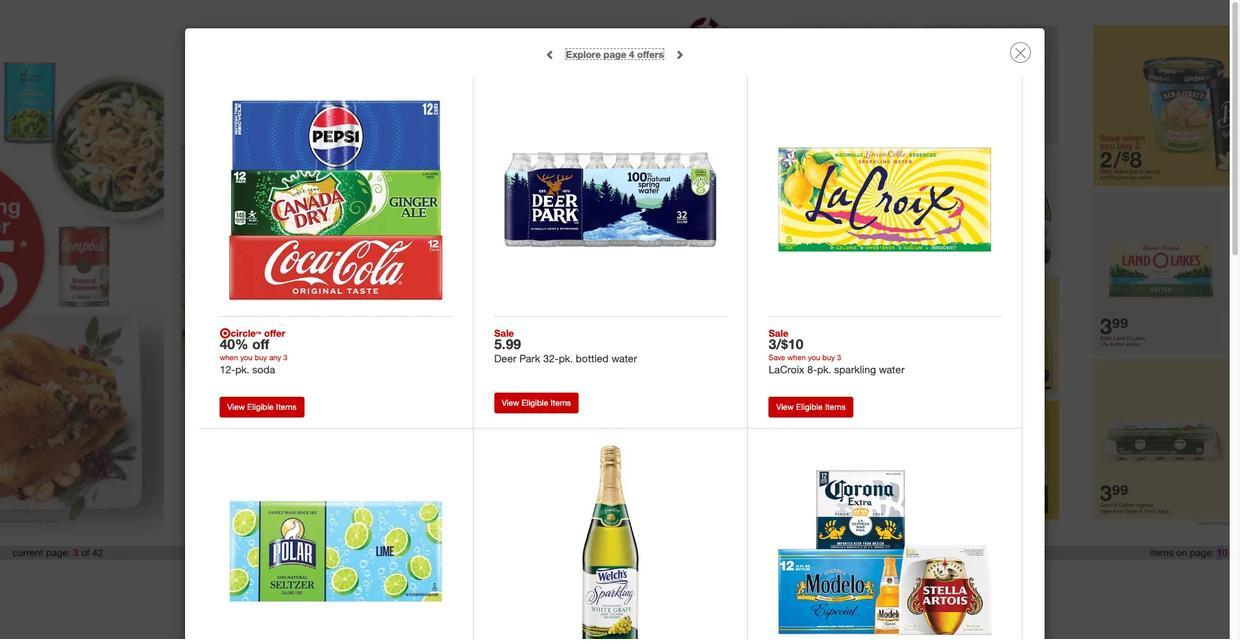 Task type: describe. For each thing, give the bounding box(es) containing it.
32-
[[543, 352, 559, 365]]

sparkling
[[834, 363, 876, 376]]

view eligible items for when
[[776, 402, 846, 412]]

ca supply chain act
[[574, 572, 656, 582]]

0 horizontal spatial 3
[[73, 547, 79, 559]]

explore
[[566, 48, 601, 60]]

your
[[740, 572, 757, 582]]

supply
[[589, 572, 616, 582]]

page
[[604, 48, 626, 60]]

act
[[643, 572, 656, 582]]

when inside sale 3/$10 save when you buy 3 lacroix 8-pk. sparkling water
[[787, 353, 806, 362]]

12-pk. soda link
[[220, 363, 452, 376]]

buy inside sale 3/$10 save when you buy 3 lacroix 8-pk. sparkling water
[[822, 353, 835, 362]]

©
[[573, 596, 579, 606]]

park
[[519, 352, 540, 365]]

privacy
[[452, 572, 481, 582]]

soda
[[252, 363, 275, 376]]

lacroix
[[769, 363, 804, 376]]

40%
[[220, 336, 248, 353]]

42
[[92, 547, 103, 559]]

ca
[[574, 572, 586, 582]]

corona, modelo, stella artois and select other 12-pk. beer image
[[774, 440, 996, 639]]

you inside ◎circle™ offer 40% off when you buy any 3 12-pk. soda
[[240, 353, 252, 362]]

8-
[[807, 363, 817, 376]]

bottled
[[576, 352, 609, 365]]

10
[[1217, 547, 1228, 559]]

chain
[[618, 572, 641, 582]]

eligible for when
[[796, 402, 823, 412]]

chevron right image
[[675, 50, 684, 60]]

offer
[[264, 327, 285, 339]]

lacroix 8-pk. sparkling water image
[[774, 89, 996, 311]]

welch's sparkling cider image
[[499, 440, 722, 639]]

page 2 image
[[0, 8, 164, 537]]

4
[[629, 48, 634, 60]]

privacy
[[760, 572, 788, 582]]

sale 5.99 deer park 32-pk. bottled water
[[494, 327, 637, 365]]

save
[[769, 353, 785, 362]]

12-
[[220, 363, 235, 376]]

offers
[[637, 48, 664, 60]]

pk. inside sale 3/$10 save when you buy 3 lacroix 8-pk. sparkling water
[[817, 363, 831, 376]]

view for save
[[776, 402, 794, 412]]

view for 40%
[[227, 402, 245, 412]]

3 inside sale 3/$10 save when you buy 3 lacroix 8-pk. sparkling water
[[837, 353, 841, 362]]

ca supply chain act link
[[574, 572, 656, 582]]

◎circle™ offer 40% off when you buy any 3 12-pk. soda
[[220, 327, 288, 376]]

when inside ◎circle™ offer 40% off when you buy any 3 12-pk. soda
[[220, 353, 238, 362]]

you inside sale 3/$10 save when you buy 3 lacroix 8-pk. sparkling water
[[808, 353, 820, 362]]

of
[[81, 547, 90, 559]]

2 page: from the left
[[1190, 547, 1214, 559]]

current
[[12, 547, 43, 559]]

sale for 3/$10
[[769, 327, 789, 339]]



Task type: vqa. For each thing, say whether or not it's contained in the screenshot.
-
no



Task type: locate. For each thing, give the bounding box(es) containing it.
12-pk. soda image
[[225, 89, 447, 311]]

0 horizontal spatial when
[[220, 353, 238, 362]]

2 horizontal spatial 3
[[837, 353, 841, 362]]

1 horizontal spatial you
[[808, 353, 820, 362]]

view eligible items for off
[[227, 402, 297, 412]]

page 3 image
[[164, 8, 620, 537]]

0 horizontal spatial water
[[612, 352, 637, 365]]

view eligible items for park
[[502, 398, 571, 408]]

0 horizontal spatial pk.
[[235, 363, 249, 376]]

1 you from the left
[[240, 353, 252, 362]]

3 inside ◎circle™ offer 40% off when you buy any 3 12-pk. soda
[[283, 353, 288, 362]]

items down sparkling
[[825, 402, 846, 412]]

page 5 image
[[1076, 8, 1240, 537]]

eligible down soda
[[247, 402, 274, 412]]

sale 3/$10 save when you buy 3 lacroix 8-pk. sparkling water
[[769, 327, 905, 376]]

1 horizontal spatial 3
[[283, 353, 288, 362]]

page:
[[46, 547, 70, 559], [1190, 547, 1214, 559]]

brands,
[[625, 596, 653, 606]]

1 page: from the left
[[46, 547, 70, 559]]

0 horizontal spatial items
[[276, 402, 297, 412]]

items on page: 10
[[1150, 547, 1228, 559]]

2 when from the left
[[787, 353, 806, 362]]

1 horizontal spatial buy
[[822, 353, 835, 362]]

sale up the deer
[[494, 327, 514, 339]]

pk. inside the sale 5.99 deer park 32-pk. bottled water
[[559, 352, 573, 365]]

1 horizontal spatial eligible
[[522, 398, 548, 408]]

items for off
[[276, 402, 297, 412]]

sale inside the sale 5.99 deer park 32-pk. bottled water
[[494, 327, 514, 339]]

2 sale from the left
[[769, 327, 789, 339]]

sale inside sale 3/$10 save when you buy 3 lacroix 8-pk. sparkling water
[[769, 327, 789, 339]]

items for park
[[551, 398, 571, 408]]

2023
[[581, 596, 599, 606]]

water
[[612, 352, 637, 365], [879, 363, 905, 376]]

eligible
[[522, 398, 548, 408], [247, 402, 274, 412], [796, 402, 823, 412]]

view eligible items down 8-
[[776, 402, 846, 412]]

1 horizontal spatial items
[[551, 398, 571, 408]]

pk. left soda
[[235, 363, 249, 376]]

chevron left image
[[545, 50, 555, 60]]

3 right the any
[[283, 353, 288, 362]]

deer park 32-pk. bottled water link
[[494, 352, 727, 365]]

buy inside ◎circle™ offer 40% off when you buy any 3 12-pk. soda
[[255, 353, 267, 362]]

pk. left bottled
[[559, 352, 573, 365]]

5.99
[[494, 336, 521, 353]]

1 horizontal spatial view
[[502, 398, 519, 408]]

you up 8-
[[808, 353, 820, 362]]

items
[[1150, 547, 1173, 559]]

view
[[502, 398, 519, 408], [227, 402, 245, 412], [776, 402, 794, 412]]

page: left of
[[46, 547, 70, 559]]

buy up sparkling
[[822, 353, 835, 362]]

◎circle™
[[220, 327, 261, 339]]

eligible for park
[[522, 398, 548, 408]]

view for deer
[[502, 398, 519, 408]]

2 horizontal spatial items
[[825, 402, 846, 412]]

inc.
[[655, 596, 667, 606]]

water inside sale 3/$10 save when you buy 3 lacroix 8-pk. sparkling water
[[879, 363, 905, 376]]

buy
[[255, 353, 267, 362], [822, 353, 835, 362]]

view down "12-"
[[227, 402, 245, 412]]

view eligible items down soda
[[227, 402, 297, 412]]

any
[[269, 353, 281, 362]]

1 horizontal spatial sale
[[769, 327, 789, 339]]

2 horizontal spatial eligible
[[796, 402, 823, 412]]

items
[[551, 398, 571, 408], [276, 402, 297, 412], [825, 402, 846, 412]]

0 horizontal spatial eligible
[[247, 402, 274, 412]]

items down the any
[[276, 402, 297, 412]]

2 horizontal spatial view eligible items
[[776, 402, 846, 412]]

view down the deer
[[502, 398, 519, 408]]

items down "32-"
[[551, 398, 571, 408]]

explore page 4 offers
[[566, 48, 664, 60]]

1 buy from the left
[[255, 353, 267, 362]]

3/$10
[[769, 336, 803, 353]]

3 up sparkling
[[837, 353, 841, 362]]

1 horizontal spatial when
[[787, 353, 806, 362]]

terms link
[[420, 572, 443, 582]]

0 horizontal spatial sale
[[494, 327, 514, 339]]

© 2023 target brands, inc.
[[573, 596, 667, 606]]

off
[[252, 336, 269, 353]]

0 horizontal spatial you
[[240, 353, 252, 362]]

1 when from the left
[[220, 353, 238, 362]]

sale
[[494, 327, 514, 339], [769, 327, 789, 339]]

page: left 10
[[1190, 547, 1214, 559]]

buy up soda
[[255, 353, 267, 362]]

3 left of
[[73, 547, 79, 559]]

target
[[601, 596, 623, 606]]

1 horizontal spatial pk.
[[559, 352, 573, 365]]

items for when
[[825, 402, 846, 412]]

choices
[[790, 572, 820, 582]]

0 horizontal spatial buy
[[255, 353, 267, 362]]

view down 'lacroix'
[[776, 402, 794, 412]]

page 4 image
[[620, 8, 1076, 537]]

your privacy choices link
[[717, 572, 820, 582]]

close image
[[1015, 48, 1026, 59]]

2 horizontal spatial pk.
[[817, 363, 831, 376]]

view eligible items
[[502, 398, 571, 408], [227, 402, 297, 412], [776, 402, 846, 412]]

eligible for off
[[247, 402, 274, 412]]

0 horizontal spatial view eligible items
[[227, 402, 297, 412]]

pk. inside ◎circle™ offer 40% off when you buy any 3 12-pk. soda
[[235, 363, 249, 376]]

pk. left sparkling
[[817, 363, 831, 376]]

when up "12-"
[[220, 353, 238, 362]]

1 horizontal spatial page:
[[1190, 547, 1214, 559]]

sale for 5.99
[[494, 327, 514, 339]]

0 horizontal spatial view
[[227, 402, 245, 412]]

eligible down the park
[[522, 398, 548, 408]]

when
[[220, 353, 238, 362], [787, 353, 806, 362]]

1 horizontal spatial water
[[879, 363, 905, 376]]

sale up save
[[769, 327, 789, 339]]

1 sale from the left
[[494, 327, 514, 339]]

privacy link
[[452, 572, 481, 582]]

your privacy choices
[[740, 572, 820, 582]]

water right bottled
[[612, 352, 637, 365]]

terms
[[420, 572, 443, 582]]

2 horizontal spatial view
[[776, 402, 794, 412]]

you up soda
[[240, 353, 252, 362]]

when up 'lacroix'
[[787, 353, 806, 362]]

2 buy from the left
[[822, 353, 835, 362]]

polar 6- or 8-pk. sparkling water image
[[225, 440, 447, 639]]

pk.
[[559, 352, 573, 365], [235, 363, 249, 376], [817, 363, 831, 376]]

1 horizontal spatial view eligible items
[[502, 398, 571, 408]]

water inside the sale 5.99 deer park 32-pk. bottled water
[[612, 352, 637, 365]]

on
[[1176, 547, 1187, 559]]

you
[[240, 353, 252, 362], [808, 353, 820, 362]]

water right sparkling
[[879, 363, 905, 376]]

explore page 4 of 42 element
[[566, 48, 664, 60]]

deer park 32-pk. bottled water image
[[499, 89, 722, 311]]

view eligible items down the park
[[502, 398, 571, 408]]

3
[[283, 353, 288, 362], [837, 353, 841, 362], [73, 547, 79, 559]]

2 you from the left
[[808, 353, 820, 362]]

current page: 3 of 42
[[12, 547, 103, 559]]

0 horizontal spatial page:
[[46, 547, 70, 559]]

eligible down 8-
[[796, 402, 823, 412]]

deer
[[494, 352, 517, 365]]

lacroix 8-pk. sparkling water link
[[769, 363, 1001, 376]]



